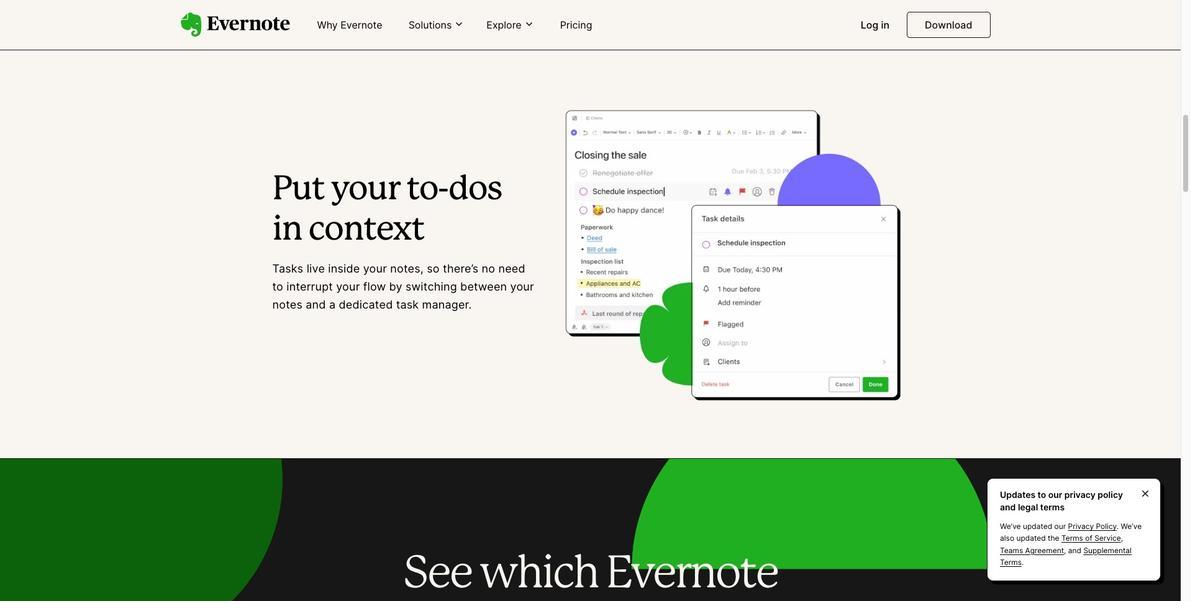Task type: vqa. For each thing, say whether or not it's contained in the screenshot.
of
yes



Task type: locate. For each thing, give the bounding box(es) containing it.
0 vertical spatial to
[[272, 280, 283, 293]]

teams agreement link
[[1000, 546, 1064, 555]]

terms down teams
[[1000, 558, 1022, 567]]

why
[[317, 19, 338, 31]]

why evernote
[[317, 19, 382, 31]]

in inside put your to-dos in context
[[272, 215, 302, 246]]

need
[[498, 262, 525, 275]]

updated up teams agreement link
[[1016, 534, 1046, 543]]

1 horizontal spatial and
[[1000, 502, 1016, 512]]

0 horizontal spatial in
[[272, 215, 302, 246]]

there's
[[443, 262, 478, 275]]

.
[[1117, 522, 1119, 531], [1022, 558, 1024, 567]]

to
[[272, 280, 283, 293], [1038, 489, 1046, 500]]

0 vertical spatial our
[[1048, 489, 1062, 500]]

1 horizontal spatial ,
[[1121, 534, 1123, 543]]

0 vertical spatial terms
[[1061, 534, 1083, 543]]

1 vertical spatial .
[[1022, 558, 1024, 567]]

of
[[1085, 534, 1092, 543]]

your up flow at top
[[363, 262, 387, 275]]

1 horizontal spatial evernote
[[606, 554, 777, 596]]

your
[[331, 174, 400, 205], [363, 262, 387, 275], [336, 280, 360, 293], [510, 280, 534, 293]]

we've up also
[[1000, 522, 1021, 531]]

in
[[881, 19, 889, 31], [272, 215, 302, 246]]

2 horizontal spatial and
[[1068, 546, 1081, 555]]

explore button
[[483, 18, 538, 32]]

2 vertical spatial and
[[1068, 546, 1081, 555]]

notes,
[[390, 262, 424, 275]]

our up terms
[[1048, 489, 1062, 500]]

1 vertical spatial terms
[[1000, 558, 1022, 567]]

0 vertical spatial ,
[[1121, 534, 1123, 543]]

. for .
[[1022, 558, 1024, 567]]

0 horizontal spatial and
[[306, 298, 326, 311]]

evernote
[[341, 19, 382, 31], [606, 554, 777, 596]]

updated up the
[[1023, 522, 1052, 531]]

supplemental terms
[[1000, 546, 1132, 567]]

see
[[403, 554, 471, 596]]

1 horizontal spatial to
[[1038, 489, 1046, 500]]

your up context
[[331, 174, 400, 205]]

1 horizontal spatial terms
[[1061, 534, 1083, 543]]

in right 'log'
[[881, 19, 889, 31]]

to up notes
[[272, 280, 283, 293]]

1 vertical spatial ,
[[1064, 546, 1066, 555]]

and
[[306, 298, 326, 311], [1000, 502, 1016, 512], [1068, 546, 1081, 555]]

and inside updates to our privacy policy and legal terms
[[1000, 502, 1016, 512]]

supplemental terms link
[[1000, 546, 1132, 567]]

updated
[[1023, 522, 1052, 531], [1016, 534, 1046, 543]]

pricing
[[560, 19, 592, 31]]

1 horizontal spatial .
[[1117, 522, 1119, 531]]

1 horizontal spatial in
[[881, 19, 889, 31]]

,
[[1121, 534, 1123, 543], [1064, 546, 1066, 555]]

. up the service
[[1117, 522, 1119, 531]]

1 vertical spatial our
[[1054, 522, 1066, 531]]

. we've also updated the
[[1000, 522, 1142, 543]]

teams
[[1000, 546, 1023, 555]]

. inside . we've also updated the
[[1117, 522, 1119, 531]]

and down updates
[[1000, 502, 1016, 512]]

updates to our privacy policy and legal terms
[[1000, 489, 1123, 512]]

by
[[389, 280, 402, 293]]

terms
[[1061, 534, 1083, 543], [1000, 558, 1022, 567]]

. down teams agreement link
[[1022, 558, 1024, 567]]

our
[[1048, 489, 1062, 500], [1054, 522, 1066, 531]]

and down . we've also updated the
[[1068, 546, 1081, 555]]

, up supplemental
[[1121, 534, 1123, 543]]

we've right policy
[[1121, 522, 1142, 531]]

log
[[861, 19, 878, 31]]

solutions
[[408, 19, 452, 31]]

see which evernote
[[403, 554, 777, 601]]

0 horizontal spatial we've
[[1000, 522, 1021, 531]]

2 we've from the left
[[1121, 522, 1142, 531]]

0 horizontal spatial terms
[[1000, 558, 1022, 567]]

your down the inside
[[336, 280, 360, 293]]

1 vertical spatial in
[[272, 215, 302, 246]]

, down . we've also updated the
[[1064, 546, 1066, 555]]

0 vertical spatial and
[[306, 298, 326, 311]]

1 vertical spatial to
[[1038, 489, 1046, 500]]

1 vertical spatial and
[[1000, 502, 1016, 512]]

1 horizontal spatial we've
[[1121, 522, 1142, 531]]

log in
[[861, 19, 889, 31]]

in up the tasks
[[272, 215, 302, 246]]

our up the
[[1054, 522, 1066, 531]]

our inside updates to our privacy policy and legal terms
[[1048, 489, 1062, 500]]

0 horizontal spatial evernote
[[341, 19, 382, 31]]

0 horizontal spatial .
[[1022, 558, 1024, 567]]

0 vertical spatial evernote
[[341, 19, 382, 31]]

pricing link
[[553, 14, 600, 37]]

1 we've from the left
[[1000, 522, 1021, 531]]

1 vertical spatial evernote
[[606, 554, 777, 596]]

0 horizontal spatial to
[[272, 280, 283, 293]]

your inside put your to-dos in context
[[331, 174, 400, 205]]

supplemental
[[1083, 546, 1132, 555]]

and left the a
[[306, 298, 326, 311]]

and inside terms of service , teams agreement , and
[[1068, 546, 1081, 555]]

so
[[427, 262, 440, 275]]

updates
[[1000, 489, 1035, 500]]

we've inside . we've also updated the
[[1121, 522, 1142, 531]]

terms down privacy
[[1061, 534, 1083, 543]]

tasks
[[272, 262, 303, 275]]

to up terms
[[1038, 489, 1046, 500]]

privacy
[[1065, 489, 1096, 500]]

solutions button
[[405, 18, 468, 32]]

0 vertical spatial .
[[1117, 522, 1119, 531]]

terms inside supplemental terms
[[1000, 558, 1022, 567]]

we've
[[1000, 522, 1021, 531], [1121, 522, 1142, 531]]

1 vertical spatial updated
[[1016, 534, 1046, 543]]



Task type: describe. For each thing, give the bounding box(es) containing it.
terms of service , teams agreement , and
[[1000, 534, 1123, 555]]

to-do screen image
[[559, 100, 908, 409]]

policy
[[1098, 489, 1123, 500]]

the
[[1048, 534, 1059, 543]]

policy
[[1096, 522, 1117, 531]]

notes
[[272, 298, 302, 311]]

a
[[329, 298, 336, 311]]

inside
[[328, 262, 360, 275]]

and inside the tasks live inside your notes, so there's no need to interrupt your flow by switching between your notes and a dedicated task manager.
[[306, 298, 326, 311]]

why evernote link
[[310, 14, 390, 37]]

put
[[272, 174, 324, 205]]

privacy policy link
[[1068, 522, 1117, 531]]

service
[[1094, 534, 1121, 543]]

to inside updates to our privacy policy and legal terms
[[1038, 489, 1046, 500]]

live
[[307, 262, 325, 275]]

manager.
[[422, 298, 472, 311]]

download
[[925, 19, 972, 31]]

we've updated our privacy policy
[[1000, 522, 1117, 531]]

. for . we've also updated the
[[1117, 522, 1119, 531]]

log in link
[[853, 14, 897, 37]]

0 vertical spatial in
[[881, 19, 889, 31]]

terms of service link
[[1061, 534, 1121, 543]]

to-
[[406, 174, 449, 205]]

explore
[[487, 19, 522, 31]]

between
[[460, 280, 507, 293]]

also
[[1000, 534, 1014, 543]]

put your to-dos in context
[[272, 174, 502, 246]]

0 horizontal spatial ,
[[1064, 546, 1066, 555]]

legal
[[1018, 502, 1038, 512]]

updated inside . we've also updated the
[[1016, 534, 1046, 543]]

dos
[[449, 174, 502, 205]]

our for privacy
[[1054, 522, 1066, 531]]

evernote inside see which evernote
[[606, 554, 777, 596]]

task
[[396, 298, 419, 311]]

to inside the tasks live inside your notes, so there's no need to interrupt your flow by switching between your notes and a dedicated task manager.
[[272, 280, 283, 293]]

context
[[308, 215, 424, 246]]

privacy
[[1068, 522, 1094, 531]]

terms inside terms of service , teams agreement , and
[[1061, 534, 1083, 543]]

your down need
[[510, 280, 534, 293]]

switching
[[406, 280, 457, 293]]

download link
[[907, 12, 990, 38]]

no
[[482, 262, 495, 275]]

terms
[[1040, 502, 1065, 512]]

our for privacy
[[1048, 489, 1062, 500]]

agreement
[[1025, 546, 1064, 555]]

interrupt
[[287, 280, 333, 293]]

flow
[[363, 280, 386, 293]]

dedicated
[[339, 298, 393, 311]]

0 vertical spatial updated
[[1023, 522, 1052, 531]]

which
[[479, 554, 598, 596]]

evernote logo image
[[180, 12, 290, 37]]

tasks live inside your notes, so there's no need to interrupt your flow by switching between your notes and a dedicated task manager.
[[272, 262, 534, 311]]



